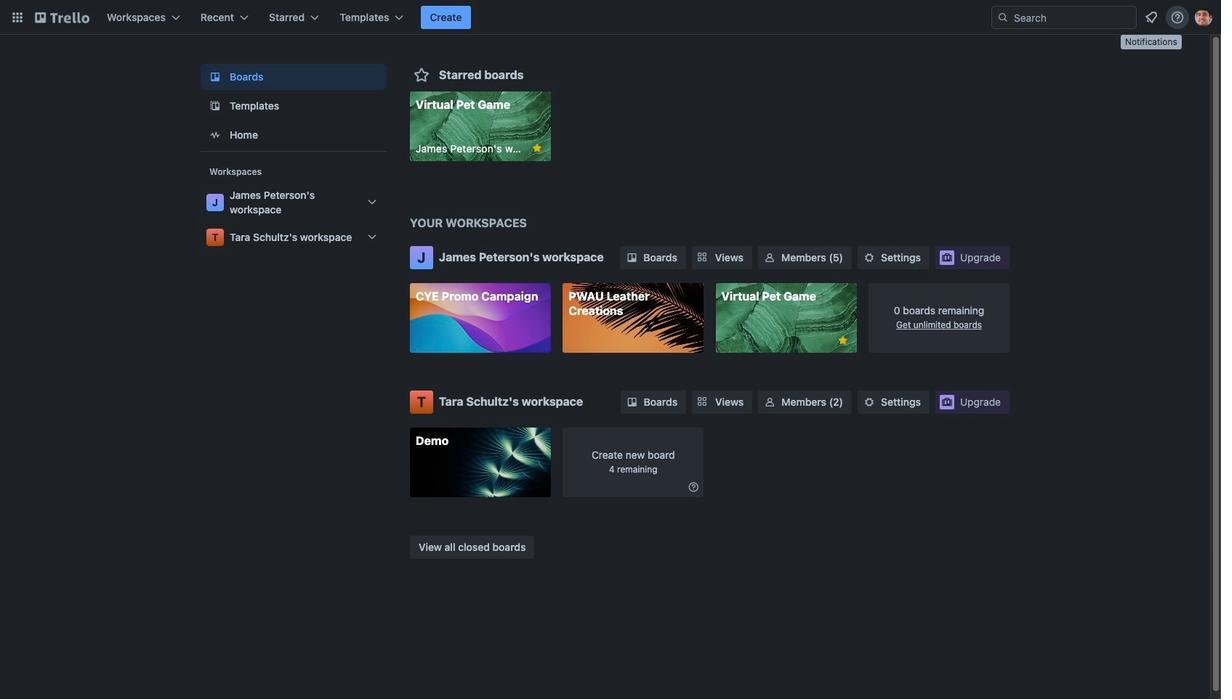 Task type: describe. For each thing, give the bounding box(es) containing it.
search image
[[997, 12, 1009, 23]]

james peterson (jamespeterson93) image
[[1195, 9, 1212, 26]]

back to home image
[[35, 6, 89, 29]]

0 notifications image
[[1143, 9, 1160, 26]]

board image
[[206, 68, 224, 86]]

home image
[[206, 126, 224, 144]]



Task type: locate. For each thing, give the bounding box(es) containing it.
tooltip
[[1121, 35, 1182, 49]]

primary element
[[0, 0, 1221, 35]]

Search field
[[1009, 7, 1136, 28]]

sm image
[[763, 250, 777, 265], [625, 395, 639, 410], [763, 395, 777, 410]]

template board image
[[206, 97, 224, 115]]

sm image
[[625, 250, 639, 265], [862, 250, 877, 265], [862, 395, 877, 410], [686, 480, 701, 495]]

open information menu image
[[1170, 10, 1185, 25]]

click to unstar this board. it will be removed from your starred list. image
[[531, 142, 544, 155]]



Task type: vqa. For each thing, say whether or not it's contained in the screenshot.
bottommost sm image
yes



